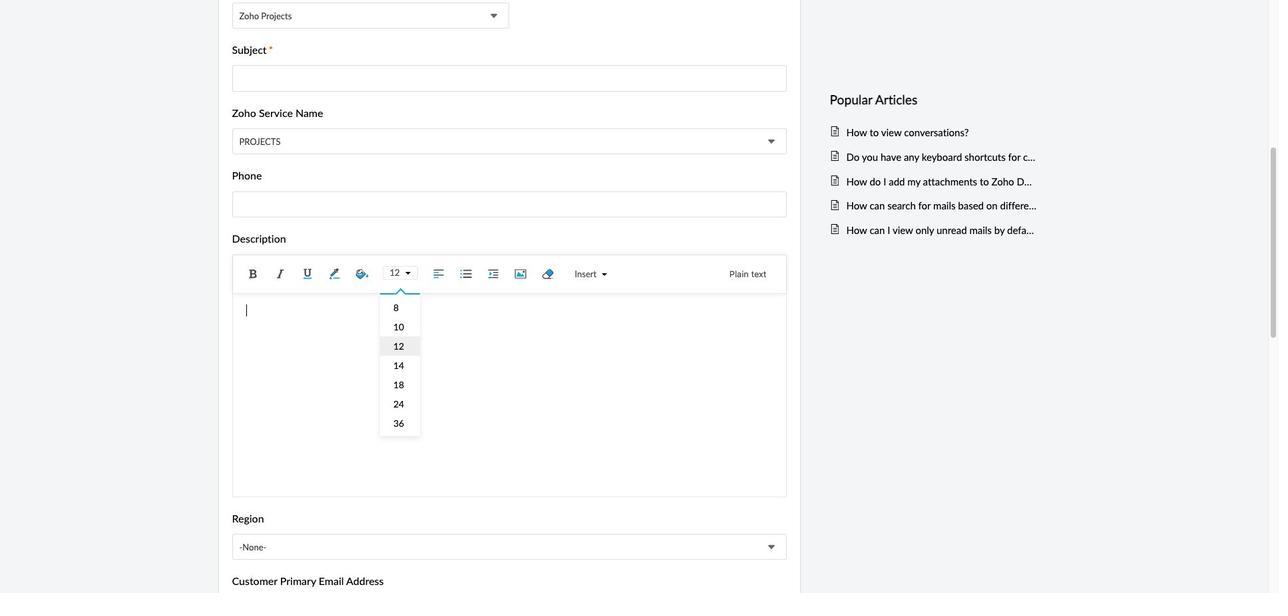 Task type: vqa. For each thing, say whether or not it's contained in the screenshot.
Font size IMAGE
yes



Task type: describe. For each thing, give the bounding box(es) containing it.
font color image
[[325, 264, 345, 284]]

lists image
[[456, 264, 476, 284]]

font size image
[[400, 271, 411, 276]]

indent image
[[483, 264, 503, 284]]

background color image
[[352, 264, 372, 284]]

underline (ctrl+u) image
[[297, 264, 317, 284]]

insert image image
[[510, 264, 530, 284]]

align image
[[429, 264, 448, 284]]



Task type: locate. For each thing, give the bounding box(es) containing it.
clear formatting image
[[538, 264, 558, 284]]

italic (ctrl+i) image
[[270, 264, 290, 284]]

insert options image
[[597, 272, 607, 277]]

heading
[[830, 90, 1037, 110]]

bold (ctrl+b) image
[[243, 264, 263, 284]]



